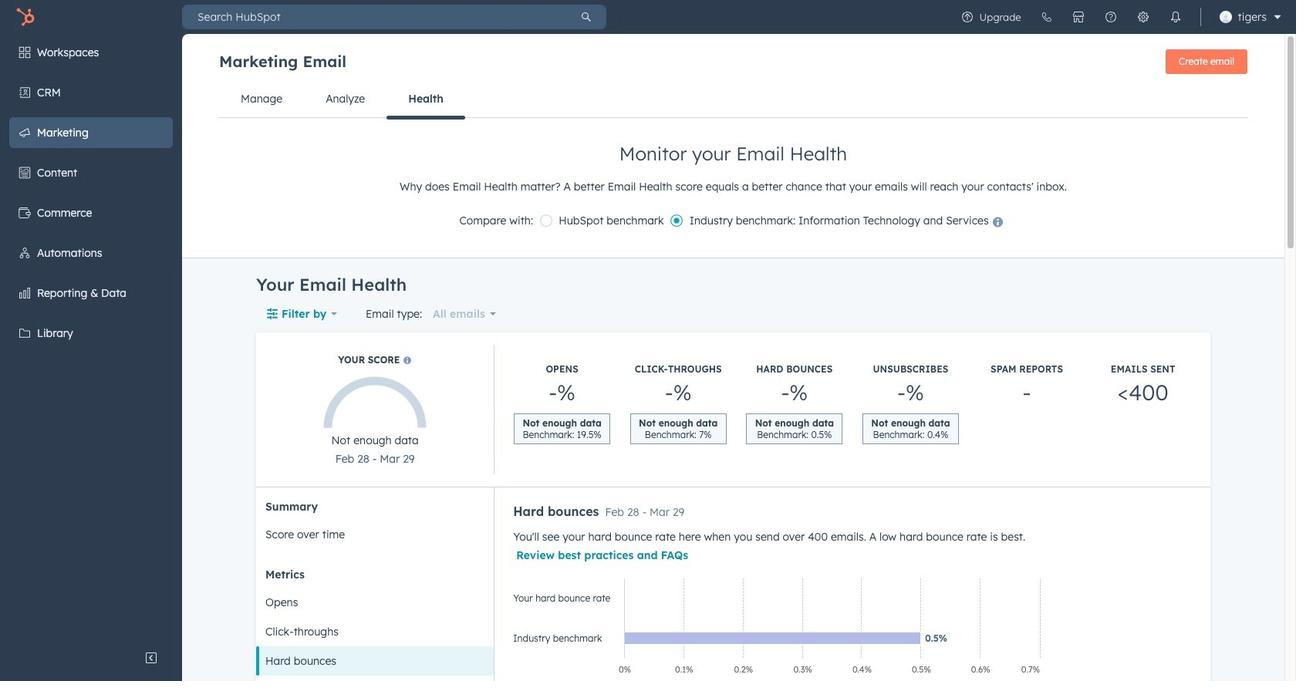 Task type: locate. For each thing, give the bounding box(es) containing it.
navigation
[[219, 80, 1248, 119]]

1 horizontal spatial menu
[[952, 0, 1288, 34]]

banner
[[219, 45, 1248, 80]]

interactive chart image
[[506, 572, 1049, 682]]

settings image
[[1138, 11, 1150, 23]]

0 horizontal spatial menu
[[0, 34, 182, 643]]

menu
[[952, 0, 1288, 34], [0, 34, 182, 643]]



Task type: describe. For each thing, give the bounding box(es) containing it.
howard n/a image
[[1220, 11, 1233, 23]]

Search HubSpot search field
[[182, 5, 567, 29]]

navigation inside page section element
[[219, 80, 1248, 119]]

notifications image
[[1170, 11, 1182, 23]]

help image
[[1105, 11, 1117, 23]]

banner inside page section element
[[219, 45, 1248, 80]]

page section element
[[182, 34, 1285, 258]]

marketplaces image
[[1073, 11, 1085, 23]]



Task type: vqa. For each thing, say whether or not it's contained in the screenshot.
the top alert
no



